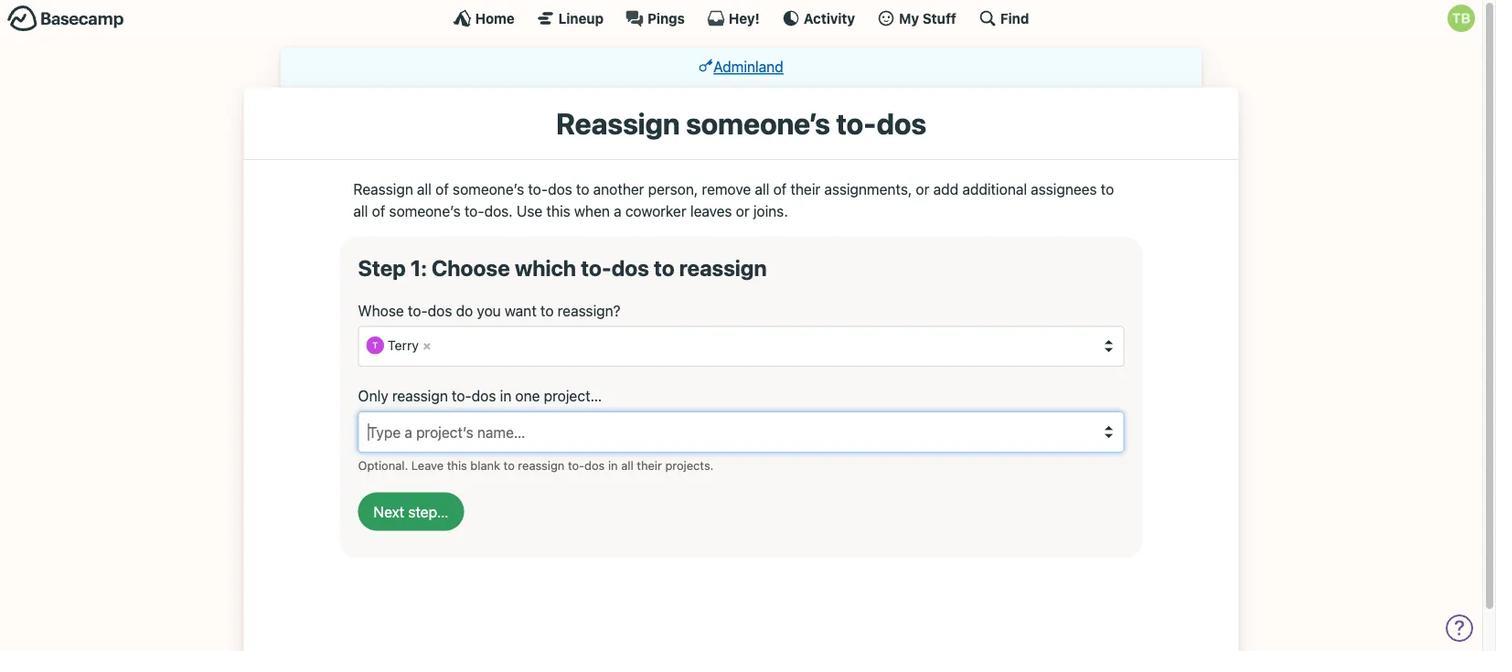 Task type: locate. For each thing, give the bounding box(es) containing it.
their left assignments,
[[791, 180, 821, 198]]

stuff
[[923, 10, 957, 26]]

1 horizontal spatial this
[[547, 202, 571, 220]]

project…
[[544, 388, 602, 405]]

their
[[791, 180, 821, 198], [637, 458, 662, 472]]

a
[[614, 202, 622, 220]]

reassign right 'only'
[[392, 388, 448, 405]]

in left one
[[500, 388, 512, 405]]

dos left do
[[428, 302, 452, 319]]

this right use
[[547, 202, 571, 220]]

do
[[456, 302, 473, 319]]

in
[[500, 388, 512, 405], [608, 458, 618, 472]]

assignees
[[1031, 180, 1097, 198]]

someone's down adminland
[[686, 106, 830, 140]]

step
[[358, 255, 406, 281]]

1 vertical spatial their
[[637, 458, 662, 472]]

all up the 1:
[[417, 180, 432, 198]]

1 horizontal spatial or
[[916, 180, 930, 198]]

to- up use
[[528, 180, 548, 198]]

to right the want
[[541, 302, 554, 319]]

to up when
[[576, 180, 590, 198]]

add
[[934, 180, 959, 198]]

hey!
[[729, 10, 760, 26]]

dos.
[[484, 202, 513, 220]]

to- left use
[[465, 202, 484, 220]]

additional
[[963, 180, 1027, 198]]

0 horizontal spatial reassign
[[392, 388, 448, 405]]

assignments,
[[825, 180, 912, 198]]

someone's
[[686, 106, 830, 140], [453, 180, 524, 198], [389, 202, 461, 220]]

all up step
[[354, 202, 368, 220]]

you
[[477, 302, 501, 319]]

0 horizontal spatial their
[[637, 458, 662, 472]]

my stuff
[[899, 10, 957, 26]]

use
[[517, 202, 543, 220]]

dos down project…
[[585, 458, 605, 472]]

1 horizontal spatial in
[[608, 458, 618, 472]]

Whose to-dos do you want to reassign? text field
[[438, 334, 1102, 359]]

someone's up dos.
[[453, 180, 524, 198]]

optional.
[[358, 458, 408, 472]]

activity link
[[782, 9, 855, 27]]

1 vertical spatial reassign
[[392, 388, 448, 405]]

in left 'projects.'
[[608, 458, 618, 472]]

0 vertical spatial reassign
[[556, 106, 680, 140]]

1 vertical spatial reassign
[[354, 180, 413, 198]]

whose to-dos do you want to reassign?
[[358, 302, 621, 319]]

all up joins.
[[755, 180, 770, 198]]

of up joins.
[[774, 180, 787, 198]]

0 horizontal spatial or
[[736, 202, 750, 220]]

someone's up the 1:
[[389, 202, 461, 220]]

terry ×
[[388, 338, 431, 353]]

1 horizontal spatial reassign
[[556, 106, 680, 140]]

0 vertical spatial or
[[916, 180, 930, 198]]

to
[[576, 180, 590, 198], [1101, 180, 1114, 198], [654, 255, 675, 281], [541, 302, 554, 319], [504, 458, 515, 472]]

blank
[[471, 458, 500, 472]]

want
[[505, 302, 537, 319]]

or down remove
[[736, 202, 750, 220]]

dos left another
[[548, 180, 572, 198]]

their left 'projects.'
[[637, 458, 662, 472]]

to for reassign someone's to-dos
[[576, 180, 590, 198]]

which
[[515, 255, 576, 281]]

reassign right blank
[[518, 458, 565, 472]]

my
[[899, 10, 920, 26]]

to-
[[836, 106, 877, 140], [528, 180, 548, 198], [465, 202, 484, 220], [581, 255, 612, 281], [408, 302, 428, 319], [452, 388, 472, 405], [568, 458, 585, 472]]

of up 'choose'
[[436, 180, 449, 198]]

reassign for reassign all of someone's to-dos to another person, remove all of their assignments, or add additional assignees to all of someone's to-dos. use this when a coworker leaves or joins.
[[354, 180, 413, 198]]

or left add
[[916, 180, 930, 198]]

dos left one
[[472, 388, 496, 405]]

0 horizontal spatial in
[[500, 388, 512, 405]]

1 vertical spatial this
[[447, 458, 467, 472]]

home link
[[453, 9, 515, 27]]

reassign for reassign someone's to-dos
[[556, 106, 680, 140]]

1 vertical spatial someone's
[[453, 180, 524, 198]]

1 horizontal spatial their
[[791, 180, 821, 198]]

None submit
[[358, 493, 464, 531]]

projects.
[[665, 458, 714, 472]]

1 horizontal spatial of
[[436, 180, 449, 198]]

all
[[417, 180, 432, 198], [755, 180, 770, 198], [354, 202, 368, 220], [621, 458, 634, 472]]

2 vertical spatial reassign
[[518, 458, 565, 472]]

leave
[[412, 458, 444, 472]]

Only reassign to-dos in one project… text field
[[366, 420, 1102, 444]]

reassign inside reassign all of someone's to-dos to another person, remove all of their assignments, or add additional assignees to all of someone's to-dos. use this when a coworker leaves or joins.
[[354, 180, 413, 198]]

of
[[436, 180, 449, 198], [774, 180, 787, 198], [372, 202, 385, 220]]

reassign
[[680, 255, 767, 281], [392, 388, 448, 405], [518, 458, 565, 472]]

another
[[593, 180, 645, 198]]

main element
[[0, 0, 1483, 36]]

to down coworker
[[654, 255, 675, 281]]

0 horizontal spatial reassign
[[354, 180, 413, 198]]

remove
[[702, 180, 751, 198]]

their inside reassign all of someone's to-dos to another person, remove all of their assignments, or add additional assignees to all of someone's to-dos. use this when a coworker leaves or joins.
[[791, 180, 821, 198]]

1:
[[411, 255, 427, 281]]

lineup
[[559, 10, 604, 26]]

0 vertical spatial their
[[791, 180, 821, 198]]

lineup link
[[537, 9, 604, 27]]

reassign?
[[558, 302, 621, 319]]

adminland
[[714, 58, 784, 75]]

or
[[916, 180, 930, 198], [736, 202, 750, 220]]

dos
[[877, 106, 927, 140], [548, 180, 572, 198], [612, 255, 650, 281], [428, 302, 452, 319], [472, 388, 496, 405], [585, 458, 605, 472]]

reassign up another
[[556, 106, 680, 140]]

0 vertical spatial reassign
[[680, 255, 767, 281]]

of up step
[[372, 202, 385, 220]]

one
[[516, 388, 540, 405]]

1 vertical spatial in
[[608, 458, 618, 472]]

reassign down leaves
[[680, 255, 767, 281]]

reassign up step
[[354, 180, 413, 198]]

only
[[358, 388, 388, 405]]

coworker
[[626, 202, 687, 220]]

0 vertical spatial this
[[547, 202, 571, 220]]

reassign
[[556, 106, 680, 140], [354, 180, 413, 198]]

this
[[547, 202, 571, 220], [447, 458, 467, 472]]

this left blank
[[447, 458, 467, 472]]

2 horizontal spatial of
[[774, 180, 787, 198]]



Task type: vqa. For each thing, say whether or not it's contained in the screenshot.
Choose
yes



Task type: describe. For each thing, give the bounding box(es) containing it.
1 horizontal spatial reassign
[[518, 458, 565, 472]]

choose
[[432, 255, 510, 281]]

whose
[[358, 302, 404, 319]]

to- left one
[[452, 388, 472, 405]]

dos inside reassign all of someone's to-dos to another person, remove all of their assignments, or add additional assignees to all of someone's to-dos. use this when a coworker leaves or joins.
[[548, 180, 572, 198]]

joins.
[[754, 202, 788, 220]]

leaves
[[690, 202, 732, 220]]

to for reassign all of someone's to-dos to another person, remove all of their assignments, or add additional assignees to all of someone's to-dos. use this when a coworker leaves or joins.
[[654, 255, 675, 281]]

to- down project…
[[568, 458, 585, 472]]

find button
[[979, 9, 1030, 27]]

switch accounts image
[[7, 5, 124, 33]]

when
[[574, 202, 610, 220]]

activity
[[804, 10, 855, 26]]

to right blank
[[504, 458, 515, 472]]

0 vertical spatial someone's
[[686, 106, 830, 140]]

2 horizontal spatial reassign
[[680, 255, 767, 281]]

reassign someone's to-dos
[[556, 106, 927, 140]]

all left 'projects.'
[[621, 458, 634, 472]]

only reassign to-dos in one project…
[[358, 388, 602, 405]]

dos up assignments,
[[877, 106, 927, 140]]

×
[[423, 338, 431, 353]]

to- up reassign?
[[581, 255, 612, 281]]

× link
[[417, 337, 437, 355]]

home
[[475, 10, 515, 26]]

to right the assignees
[[1101, 180, 1114, 198]]

this inside reassign all of someone's to-dos to another person, remove all of their assignments, or add additional assignees to all of someone's to-dos. use this when a coworker leaves or joins.
[[547, 202, 571, 220]]

2 vertical spatial someone's
[[389, 202, 461, 220]]

hey! button
[[707, 9, 760, 27]]

person,
[[648, 180, 698, 198]]

0 horizontal spatial of
[[372, 202, 385, 220]]

tim burton image
[[1448, 5, 1476, 32]]

find
[[1001, 10, 1030, 26]]

0 vertical spatial in
[[500, 388, 512, 405]]

adminland link
[[699, 58, 784, 75]]

reassign all of someone's to-dos to another person, remove all of their assignments, or add additional assignees to all of someone's to-dos. use this when a coworker leaves or joins.
[[354, 180, 1114, 220]]

terry
[[388, 338, 419, 353]]

my stuff button
[[877, 9, 957, 27]]

to- up the terry × at the left
[[408, 302, 428, 319]]

pings
[[648, 10, 685, 26]]

pings button
[[626, 9, 685, 27]]

optional. leave this blank to reassign to-dos in all their projects.
[[358, 458, 714, 472]]

0 horizontal spatial this
[[447, 458, 467, 472]]

1 vertical spatial or
[[736, 202, 750, 220]]

to- up assignments,
[[836, 106, 877, 140]]

to for step 1: choose which to-dos to reassign
[[541, 302, 554, 319]]

dos down a
[[612, 255, 650, 281]]

step 1: choose which to-dos to reassign
[[358, 255, 767, 281]]



